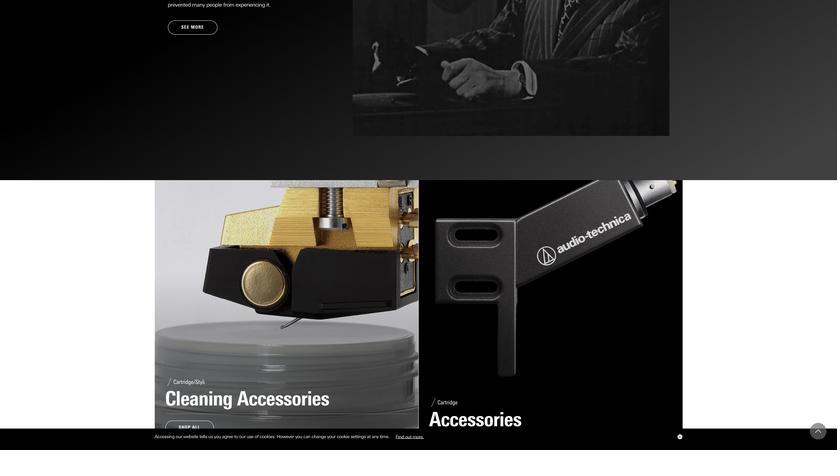 Task type: describe. For each thing, give the bounding box(es) containing it.
use
[[247, 434, 254, 439]]

your
[[327, 434, 336, 439]]

1 you from the left
[[214, 434, 221, 439]]

change
[[312, 434, 326, 439]]

can
[[304, 434, 311, 439]]

to
[[234, 434, 238, 439]]

accessing
[[155, 434, 175, 439]]

time.
[[380, 434, 390, 439]]

accessing our website tells us you agree to our use of cookies. however you can change your cookie settings at any time.
[[155, 434, 391, 439]]

see more
[[181, 24, 204, 30]]

2 you from the left
[[295, 434, 302, 439]]

shop all button
[[165, 421, 214, 435]]

cartridges | audio-technica image for cleaning accessories
[[155, 180, 419, 444]]

shop all
[[179, 425, 200, 430]]

find out more.
[[396, 434, 424, 439]]

2 our from the left
[[239, 434, 246, 439]]

see more button
[[168, 21, 218, 35]]

cartridge
[[438, 399, 458, 406]]

cartridges | audio-technica image for accessories
[[419, 180, 683, 444]]

cleaning accessories
[[165, 387, 329, 411]]

cartridge/styli
[[173, 378, 205, 386]]

cross image
[[679, 436, 681, 438]]

find
[[396, 434, 404, 439]]

more.
[[413, 434, 424, 439]]



Task type: locate. For each thing, give the bounding box(es) containing it.
out
[[405, 434, 412, 439]]

0 horizontal spatial accessories
[[237, 387, 329, 411]]

see
[[181, 24, 189, 30]]

our right to
[[239, 434, 246, 439]]

at
[[367, 434, 371, 439]]

our
[[176, 434, 182, 439], [239, 434, 246, 439]]

our down shop
[[176, 434, 182, 439]]

arrow up image
[[816, 428, 822, 434]]

1 horizontal spatial you
[[295, 434, 302, 439]]

tells
[[200, 434, 207, 439]]

find out more. link
[[391, 432, 429, 442]]

all
[[192, 425, 200, 430]]

1 horizontal spatial accessories
[[429, 408, 522, 431]]

1 horizontal spatial cartridges | audio-technica image
[[419, 180, 683, 444]]

1 our from the left
[[176, 434, 182, 439]]

agree
[[222, 434, 233, 439]]

you left can
[[295, 434, 302, 439]]

cleaning
[[165, 387, 233, 411]]

you right us
[[214, 434, 221, 439]]

2 cartridges | audio-technica image from the left
[[419, 180, 683, 444]]

accessories
[[237, 387, 329, 411], [429, 408, 522, 431]]

0 horizontal spatial you
[[214, 434, 221, 439]]

1 cartridges | audio-technica image from the left
[[155, 180, 419, 444]]

us
[[208, 434, 213, 439]]

more
[[191, 24, 204, 30]]

you
[[214, 434, 221, 439], [295, 434, 302, 439]]

0 horizontal spatial cartridges | audio-technica image
[[155, 180, 419, 444]]

shop
[[179, 425, 191, 430]]

cartridges | audio-technica image
[[155, 180, 419, 444], [419, 180, 683, 444]]

cookie
[[337, 434, 350, 439]]

website
[[183, 434, 198, 439]]

cookies.
[[260, 434, 276, 439]]

any
[[372, 434, 379, 439]]

1 horizontal spatial our
[[239, 434, 246, 439]]

0 horizontal spatial our
[[176, 434, 182, 439]]

settings
[[351, 434, 366, 439]]

of
[[255, 434, 259, 439]]

however
[[277, 434, 294, 439]]



Task type: vqa. For each thing, say whether or not it's contained in the screenshot.
left you
yes



